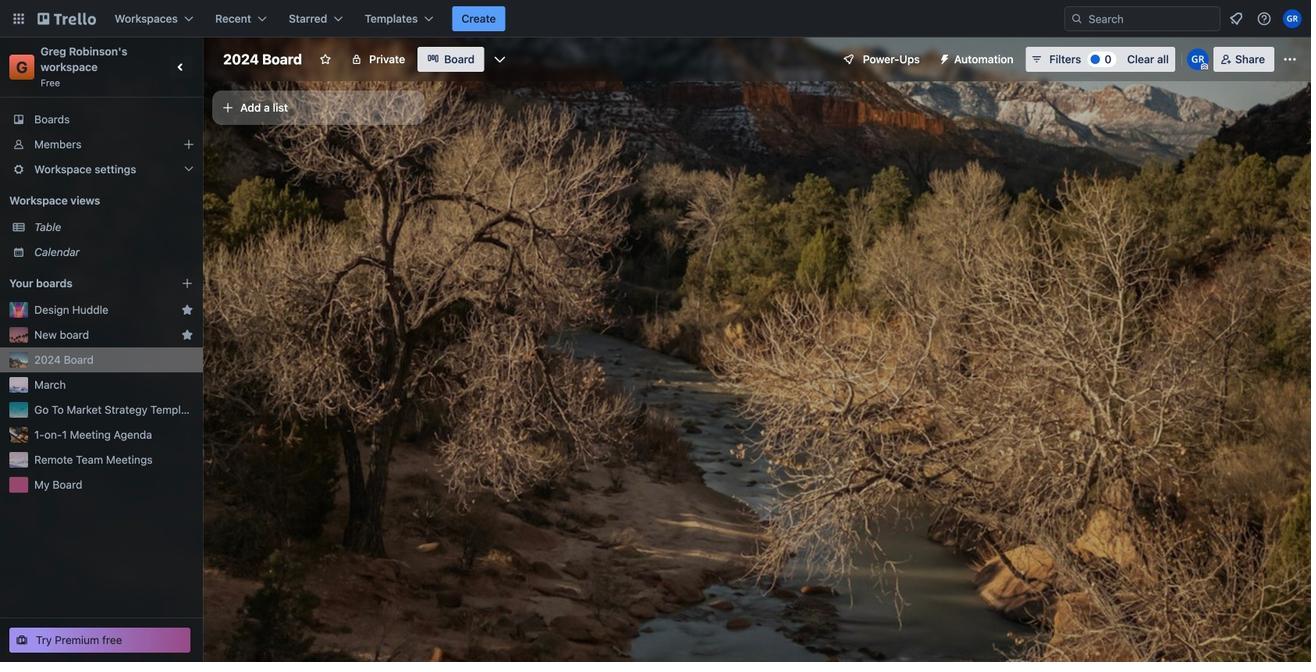 Task type: vqa. For each thing, say whether or not it's contained in the screenshot.
second Starred Icon from the bottom of the page
yes



Task type: locate. For each thing, give the bounding box(es) containing it.
starred icon image
[[181, 304, 194, 316], [181, 329, 194, 341]]

open information menu image
[[1257, 11, 1273, 27]]

greg robinson (gregrobinson96) image inside primary element
[[1283, 9, 1302, 28]]

1 starred icon image from the top
[[181, 304, 194, 316]]

search image
[[1071, 12, 1084, 25]]

0 horizontal spatial greg robinson (gregrobinson96) image
[[1187, 48, 1209, 70]]

back to home image
[[37, 6, 96, 31]]

sm image
[[933, 47, 955, 69]]

Search field
[[1084, 8, 1220, 30]]

greg robinson (gregrobinson96) image right open information menu image
[[1283, 9, 1302, 28]]

1 horizontal spatial greg robinson (gregrobinson96) image
[[1283, 9, 1302, 28]]

workspace navigation collapse icon image
[[170, 56, 192, 78]]

1 vertical spatial starred icon image
[[181, 329, 194, 341]]

your boards with 8 items element
[[9, 274, 158, 293]]

greg robinson (gregrobinson96) image
[[1283, 9, 1302, 28], [1187, 48, 1209, 70]]

0 vertical spatial greg robinson (gregrobinson96) image
[[1283, 9, 1302, 28]]

customize views image
[[492, 52, 508, 67]]

primary element
[[0, 0, 1312, 37]]

0 vertical spatial starred icon image
[[181, 304, 194, 316]]

greg robinson (gregrobinson96) image down 'search' field
[[1187, 48, 1209, 70]]



Task type: describe. For each thing, give the bounding box(es) containing it.
star or unstar board image
[[319, 53, 332, 66]]

Board name text field
[[215, 47, 310, 72]]

1 vertical spatial greg robinson (gregrobinson96) image
[[1187, 48, 1209, 70]]

show menu image
[[1283, 52, 1298, 67]]

0 notifications image
[[1227, 9, 1246, 28]]

2 starred icon image from the top
[[181, 329, 194, 341]]

add board image
[[181, 277, 194, 290]]

this member is an admin of this board. image
[[1201, 63, 1208, 70]]



